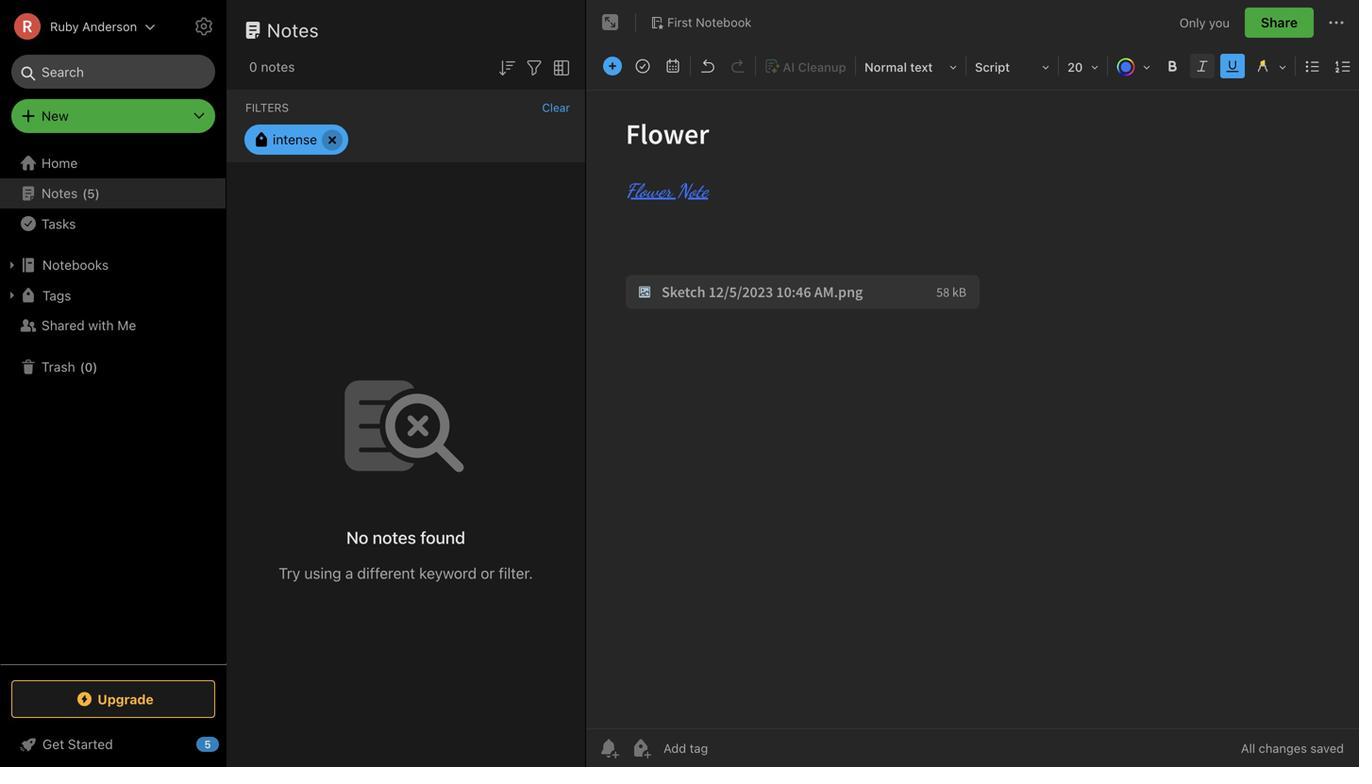 Task type: vqa. For each thing, say whether or not it's contained in the screenshot.
Tab List
no



Task type: locate. For each thing, give the bounding box(es) containing it.
)
[[95, 186, 100, 200], [93, 360, 98, 374]]

(
[[82, 186, 87, 200], [80, 360, 85, 374]]

notes up different
[[373, 528, 416, 548]]

underline image
[[1220, 53, 1246, 79]]

0 right trash
[[85, 360, 93, 374]]

a
[[345, 565, 353, 582]]

notes
[[267, 19, 319, 41], [42, 186, 78, 201]]

1 vertical spatial 5
[[204, 739, 211, 751]]

try
[[279, 565, 300, 582]]

0 vertical spatial notes
[[267, 19, 319, 41]]

1 horizontal spatial notes
[[373, 528, 416, 548]]

shared
[[42, 318, 85, 333]]

no
[[346, 528, 369, 548]]

filter.
[[499, 565, 533, 582]]

0 inside trash ( 0 )
[[85, 360, 93, 374]]

shared with me
[[42, 318, 136, 333]]

( right trash
[[80, 360, 85, 374]]

ruby
[[50, 19, 79, 34]]

1 vertical spatial )
[[93, 360, 98, 374]]

5
[[87, 186, 95, 200], [204, 739, 211, 751]]

share button
[[1245, 8, 1314, 38]]

get started
[[42, 737, 113, 752]]

) inside trash ( 0 )
[[93, 360, 98, 374]]

Account field
[[0, 8, 156, 45]]

0 horizontal spatial 5
[[87, 186, 95, 200]]

( for notes
[[82, 186, 87, 200]]

1 horizontal spatial 5
[[204, 739, 211, 751]]

0 vertical spatial (
[[82, 186, 87, 200]]

bulleted list image
[[1300, 53, 1327, 79]]

Font family field
[[969, 53, 1057, 80]]

( inside trash ( 0 )
[[80, 360, 85, 374]]

Help and Learning task checklist field
[[0, 730, 227, 760]]

0
[[249, 59, 257, 75], [85, 360, 93, 374]]

notes
[[261, 59, 295, 75], [373, 528, 416, 548]]

0 vertical spatial )
[[95, 186, 100, 200]]

1 horizontal spatial 0
[[249, 59, 257, 75]]

first notebook
[[668, 15, 752, 29]]

Heading level field
[[858, 53, 964, 80]]

1 vertical spatial 0
[[85, 360, 93, 374]]

only you
[[1180, 15, 1230, 30]]

( down home 'link'
[[82, 186, 87, 200]]

click to collapse image
[[220, 733, 234, 755]]

text
[[910, 60, 933, 74]]

notes for 0
[[261, 59, 295, 75]]

expand note image
[[600, 11, 622, 34]]

0 up filters
[[249, 59, 257, 75]]

0 horizontal spatial 0
[[85, 360, 93, 374]]

tree
[[0, 148, 227, 664]]

started
[[68, 737, 113, 752]]

all
[[1241, 742, 1256, 756]]

all changes saved
[[1241, 742, 1344, 756]]

ruby anderson
[[50, 19, 137, 34]]

0 vertical spatial 5
[[87, 186, 95, 200]]

shared with me link
[[0, 311, 226, 341]]

1 horizontal spatial notes
[[267, 19, 319, 41]]

you
[[1210, 15, 1230, 30]]

more actions image
[[1326, 11, 1348, 34]]

( inside "notes ( 5 )"
[[82, 186, 87, 200]]

anderson
[[82, 19, 137, 34]]

0 vertical spatial notes
[[261, 59, 295, 75]]

None search field
[[25, 55, 202, 89]]

Sort options field
[[496, 55, 518, 79]]

expand notebooks image
[[5, 258, 20, 273]]

5 left the click to collapse icon in the bottom left of the page
[[204, 739, 211, 751]]

1 vertical spatial (
[[80, 360, 85, 374]]

0 horizontal spatial notes
[[42, 186, 78, 201]]

add filters image
[[523, 56, 546, 79]]

notebook
[[696, 15, 752, 29]]

0 horizontal spatial notes
[[261, 59, 295, 75]]

Highlight field
[[1248, 53, 1293, 80]]

tags button
[[0, 280, 226, 311]]

) for notes
[[95, 186, 100, 200]]

notes up 0 notes
[[267, 19, 319, 41]]

expand tags image
[[5, 288, 20, 303]]

filters
[[245, 101, 289, 114]]

undo image
[[695, 53, 721, 79]]

1 vertical spatial notes
[[42, 186, 78, 201]]

) inside "notes ( 5 )"
[[95, 186, 100, 200]]

script
[[975, 60, 1010, 74]]

notes up filters
[[261, 59, 295, 75]]

notes down home
[[42, 186, 78, 201]]

5 down home 'link'
[[87, 186, 95, 200]]

) right trash
[[93, 360, 98, 374]]

intense
[[273, 132, 317, 147]]

keyword
[[419, 565, 477, 582]]

) down home 'link'
[[95, 186, 100, 200]]

5 inside help and learning task checklist field
[[204, 739, 211, 751]]

tree containing home
[[0, 148, 227, 664]]

trash
[[42, 359, 75, 375]]

saved
[[1311, 742, 1344, 756]]

clear
[[542, 101, 570, 114]]

normal text
[[865, 60, 933, 74]]

italic image
[[1190, 53, 1216, 79]]

normal
[[865, 60, 907, 74]]

notes ( 5 )
[[42, 186, 100, 201]]

1 vertical spatial notes
[[373, 528, 416, 548]]



Task type: describe. For each thing, give the bounding box(es) containing it.
Insert field
[[599, 53, 627, 79]]

task image
[[630, 53, 656, 79]]

intense button
[[245, 125, 348, 155]]

add tag image
[[630, 737, 652, 760]]

first notebook button
[[644, 9, 758, 36]]

different
[[357, 565, 415, 582]]

View options field
[[546, 55, 573, 79]]

trash ( 0 )
[[42, 359, 98, 375]]

home
[[42, 155, 78, 171]]

( for trash
[[80, 360, 85, 374]]

Add filters field
[[523, 55, 546, 79]]

changes
[[1259, 742, 1308, 756]]

get
[[42, 737, 64, 752]]

with
[[88, 318, 114, 333]]

using
[[304, 565, 341, 582]]

home link
[[0, 148, 227, 178]]

bold image
[[1159, 53, 1186, 79]]

numbered list image
[[1330, 53, 1357, 79]]

me
[[117, 318, 136, 333]]

notebooks link
[[0, 250, 226, 280]]

only
[[1180, 15, 1206, 30]]

upgrade button
[[11, 681, 215, 718]]

tasks button
[[0, 209, 226, 239]]

new
[[42, 108, 69, 124]]

20
[[1068, 60, 1083, 74]]

settings image
[[193, 15, 215, 38]]

tags
[[42, 288, 71, 303]]

try using a different keyword or filter.
[[279, 565, 533, 582]]

Add tag field
[[662, 741, 803, 757]]

Search text field
[[25, 55, 202, 89]]

no notes found
[[346, 528, 465, 548]]

notes for notes ( 5 )
[[42, 186, 78, 201]]

Note Editor text field
[[586, 91, 1360, 729]]

Font size field
[[1061, 53, 1106, 80]]

share
[[1261, 15, 1298, 30]]

More actions field
[[1326, 8, 1348, 38]]

) for trash
[[93, 360, 98, 374]]

add a reminder image
[[598, 737, 620, 760]]

Font color field
[[1110, 53, 1158, 80]]

notes for no
[[373, 528, 416, 548]]

first
[[668, 15, 693, 29]]

notes for notes
[[267, 19, 319, 41]]

found
[[420, 528, 465, 548]]

calendar event image
[[660, 53, 686, 79]]

notebooks
[[42, 257, 109, 273]]

upgrade
[[98, 692, 154, 707]]

new button
[[11, 99, 215, 133]]

0 vertical spatial 0
[[249, 59, 257, 75]]

5 inside "notes ( 5 )"
[[87, 186, 95, 200]]

note window element
[[586, 0, 1360, 768]]

or
[[481, 565, 495, 582]]

clear button
[[542, 101, 570, 114]]

tasks
[[42, 216, 76, 232]]

0 notes
[[249, 59, 295, 75]]



